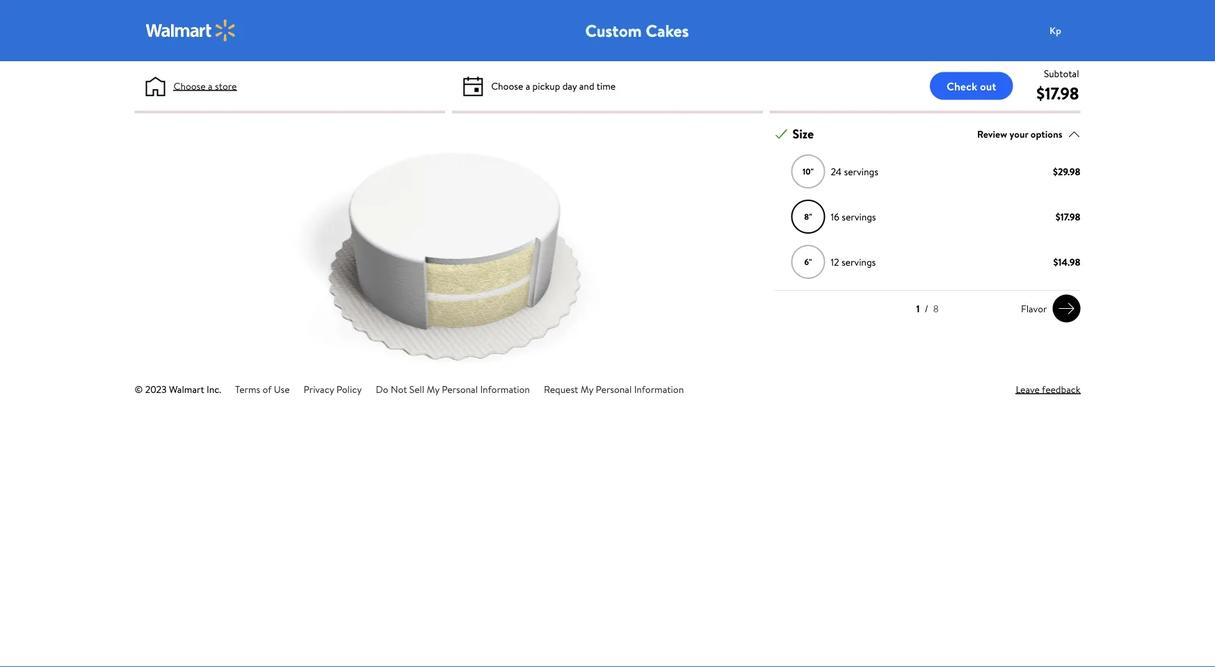 Task type: locate. For each thing, give the bounding box(es) containing it.
$17.98
[[1037, 81, 1080, 105], [1056, 210, 1081, 223]]

1 horizontal spatial information
[[634, 382, 684, 396]]

flavor
[[1021, 302, 1048, 315]]

kp
[[1050, 24, 1062, 37]]

24 servings
[[831, 165, 879, 178]]

choose left store
[[174, 79, 206, 93]]

flavor link
[[1016, 295, 1081, 323]]

store
[[215, 79, 237, 93]]

custom cakes
[[586, 19, 689, 42]]

request my personal information link
[[544, 382, 684, 396]]

my
[[427, 382, 440, 396], [581, 382, 594, 396]]

and
[[579, 79, 595, 93]]

1 horizontal spatial choose
[[491, 79, 523, 93]]

2 a from the left
[[526, 79, 530, 93]]

check out
[[947, 78, 997, 94]]

a left pickup
[[526, 79, 530, 93]]

16
[[831, 210, 840, 223]]

personal right "request"
[[596, 382, 632, 396]]

choose a pickup day and time
[[491, 79, 616, 93]]

$14.98
[[1054, 255, 1081, 269]]

1 a from the left
[[208, 79, 213, 93]]

my right "request"
[[581, 382, 594, 396]]

$17.98 up the $14.98
[[1056, 210, 1081, 223]]

0 vertical spatial servings
[[844, 165, 879, 178]]

a
[[208, 79, 213, 93], [526, 79, 530, 93]]

1 choose from the left
[[174, 79, 206, 93]]

1 horizontal spatial a
[[526, 79, 530, 93]]

servings right 16
[[842, 210, 876, 223]]

information
[[480, 382, 530, 396], [634, 382, 684, 396]]

©
[[135, 382, 143, 396]]

2 my from the left
[[581, 382, 594, 396]]

$17.98 down subtotal
[[1037, 81, 1080, 105]]

2 vertical spatial servings
[[842, 255, 876, 269]]

terms of use
[[235, 382, 290, 396]]

policy
[[337, 382, 362, 396]]

0 horizontal spatial personal
[[442, 382, 478, 396]]

review your options
[[978, 127, 1063, 141]]

servings right 12
[[842, 255, 876, 269]]

walmart
[[169, 382, 204, 396]]

sell
[[410, 382, 424, 396]]

1 horizontal spatial personal
[[596, 382, 632, 396]]

a left store
[[208, 79, 213, 93]]

do not sell my personal information
[[376, 382, 530, 396]]

2 choose from the left
[[491, 79, 523, 93]]

privacy policy link
[[304, 382, 362, 396]]

1 horizontal spatial my
[[581, 382, 594, 396]]

1
[[917, 302, 920, 316]]

0 horizontal spatial my
[[427, 382, 440, 396]]

servings right 24
[[844, 165, 879, 178]]

personal right sell at the bottom of page
[[442, 382, 478, 396]]

0 horizontal spatial information
[[480, 382, 530, 396]]

review your options link
[[978, 125, 1081, 143]]

personal
[[442, 382, 478, 396], [596, 382, 632, 396]]

0 horizontal spatial a
[[208, 79, 213, 93]]

leave
[[1016, 382, 1040, 396]]

1 information from the left
[[480, 382, 530, 396]]

choose left pickup
[[491, 79, 523, 93]]

review
[[978, 127, 1008, 141]]

terms of use link
[[235, 382, 290, 396]]

use
[[274, 382, 290, 396]]

terms
[[235, 382, 260, 396]]

your
[[1010, 127, 1029, 141]]

pickup
[[533, 79, 560, 93]]

my right sell at the bottom of page
[[427, 382, 440, 396]]

0 horizontal spatial choose
[[174, 79, 206, 93]]

subtotal $17.98
[[1037, 66, 1080, 105]]

$29.98
[[1053, 165, 1081, 178]]

choose
[[174, 79, 206, 93], [491, 79, 523, 93]]

1 vertical spatial servings
[[842, 210, 876, 223]]

out
[[980, 78, 997, 94]]

time
[[597, 79, 616, 93]]

feedback
[[1042, 382, 1081, 396]]

servings
[[844, 165, 879, 178], [842, 210, 876, 223], [842, 255, 876, 269]]

privacy policy
[[304, 382, 362, 396]]



Task type: describe. For each thing, give the bounding box(es) containing it.
0 vertical spatial $17.98
[[1037, 81, 1080, 105]]

review your options element
[[978, 127, 1063, 141]]

choose a store link
[[174, 79, 237, 93]]

of
[[263, 382, 272, 396]]

inc.
[[207, 382, 221, 396]]

request
[[544, 382, 578, 396]]

leave feedback
[[1016, 382, 1081, 396]]

privacy
[[304, 382, 334, 396]]

8"
[[805, 211, 812, 223]]

check
[[947, 78, 978, 94]]

© 2023 walmart inc.
[[135, 382, 221, 396]]

8
[[934, 302, 939, 316]]

servings for 12 servings
[[842, 255, 876, 269]]

1 vertical spatial $17.98
[[1056, 210, 1081, 223]]

servings for 16 servings
[[842, 210, 876, 223]]

icon for continue arrow image
[[1059, 300, 1075, 317]]

do
[[376, 382, 388, 396]]

choose for choose a pickup day and time
[[491, 79, 523, 93]]

a for pickup
[[526, 79, 530, 93]]

subtotal
[[1044, 66, 1080, 80]]

not
[[391, 382, 407, 396]]

1 personal from the left
[[442, 382, 478, 396]]

24
[[831, 165, 842, 178]]

request my personal information
[[544, 382, 684, 396]]

/
[[925, 302, 929, 316]]

1 my from the left
[[427, 382, 440, 396]]

a for store
[[208, 79, 213, 93]]

up arrow image
[[1068, 128, 1081, 140]]

servings for 24 servings
[[844, 165, 879, 178]]

2 information from the left
[[634, 382, 684, 396]]

2023
[[145, 382, 167, 396]]

ok image
[[775, 128, 788, 140]]

6"
[[805, 256, 812, 268]]

custom
[[586, 19, 642, 42]]

do not sell my personal information link
[[376, 382, 530, 396]]

cakes
[[646, 19, 689, 42]]

2 personal from the left
[[596, 382, 632, 396]]

choose a store
[[174, 79, 237, 93]]

leave feedback button
[[1016, 382, 1081, 397]]

options
[[1031, 127, 1063, 141]]

back to walmart.com image
[[146, 19, 236, 42]]

kp button
[[1042, 17, 1098, 45]]

size
[[793, 125, 814, 143]]

10"
[[803, 166, 814, 178]]

choose for choose a store
[[174, 79, 206, 93]]

1 / 8
[[917, 302, 939, 316]]

check out button
[[930, 72, 1013, 100]]

day
[[563, 79, 577, 93]]

16 servings
[[831, 210, 876, 223]]

12 servings
[[831, 255, 876, 269]]

12
[[831, 255, 840, 269]]



Task type: vqa. For each thing, say whether or not it's contained in the screenshot.
left Choose
yes



